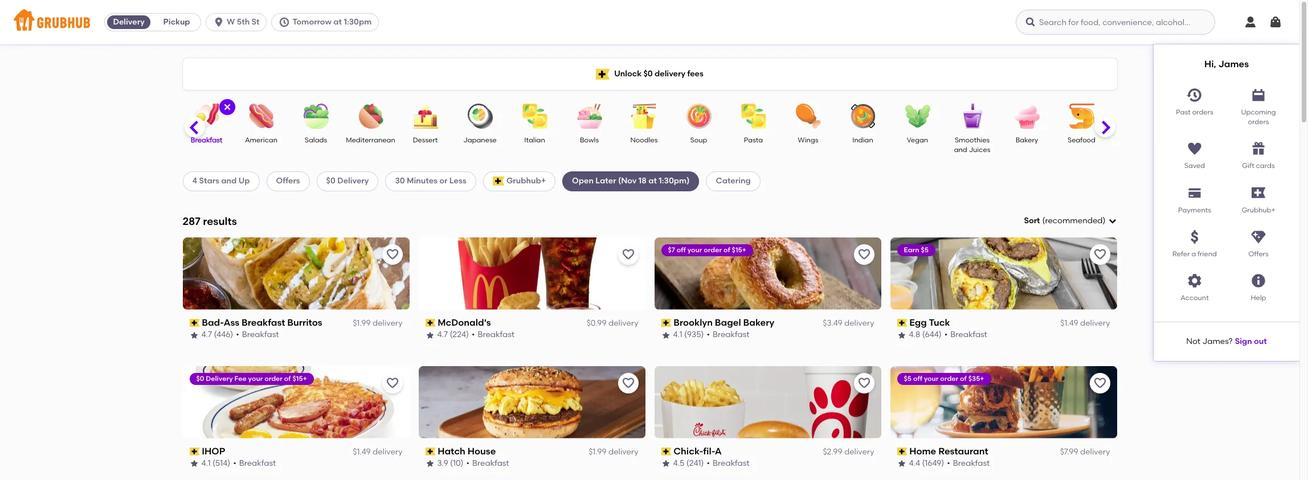 Task type: describe. For each thing, give the bounding box(es) containing it.
(644)
[[922, 330, 942, 340]]

grubhub+ inside button
[[1242, 206, 1275, 214]]

japanese
[[463, 136, 497, 144]]

subscription pass image for mcdonald's
[[425, 319, 435, 327]]

dessert image
[[405, 104, 445, 129]]

italian
[[524, 136, 545, 144]]

pickup button
[[153, 13, 201, 31]]

save this restaurant image for hatch house
[[621, 376, 635, 390]]

wings
[[798, 136, 818, 144]]

4
[[192, 176, 197, 186]]

tuck
[[929, 317, 950, 328]]

$5 off your order of $35+
[[904, 375, 984, 383]]

$0 delivery fee your order of $15+
[[196, 375, 307, 383]]

open
[[572, 176, 594, 186]]

?
[[1229, 337, 1233, 346]]

subscription pass image for home restaurant
[[897, 448, 907, 456]]

account
[[1181, 294, 1209, 302]]

svg image for saved
[[1187, 141, 1203, 157]]

3.9 (10)
[[437, 459, 463, 468]]

ass
[[224, 317, 239, 328]]

chick-fil-a
[[673, 446, 722, 457]]

$3.49
[[823, 319, 842, 328]]

or
[[439, 176, 447, 186]]

minutes
[[407, 176, 438, 186]]

not james ? sign out
[[1186, 337, 1267, 346]]

restaurant
[[938, 446, 988, 457]]

breakfast for brooklyn bagel bakery
[[713, 330, 749, 340]]

$3.49 delivery
[[823, 319, 874, 328]]

• breakfast for ihop
[[233, 459, 276, 468]]

cards
[[1256, 162, 1275, 170]]

4.4 (1649)
[[909, 459, 944, 468]]

star icon image for hatch house
[[425, 459, 434, 469]]

svg image for refer a friend
[[1187, 229, 1203, 245]]

past
[[1176, 108, 1191, 116]]

bowls image
[[569, 104, 609, 129]]

out
[[1254, 337, 1267, 346]]

svg image inside w 5th st button
[[213, 17, 225, 28]]

payments link
[[1163, 180, 1227, 215]]

upcoming orders
[[1241, 108, 1276, 126]]

noodles
[[630, 136, 658, 144]]

breakfast for hatch house
[[472, 459, 509, 468]]

• for bad-ass breakfast burritos
[[236, 330, 239, 340]]

delivery for mcdonald's
[[608, 319, 638, 328]]

• breakfast for hatch house
[[466, 459, 509, 468]]

$1.49 for ihop
[[353, 447, 371, 457]]

$1.99 for hatch house
[[589, 447, 607, 457]]

• for egg tuck
[[944, 330, 948, 340]]

4.1 for brooklyn bagel bakery
[[673, 330, 682, 340]]

vegan image
[[898, 104, 937, 129]]

american image
[[241, 104, 281, 129]]

stars
[[199, 176, 219, 186]]

sign out button
[[1235, 331, 1267, 352]]

1 horizontal spatial grubhub plus flag logo image
[[596, 69, 610, 79]]

bagel
[[715, 317, 741, 328]]

tomorrow
[[293, 17, 332, 27]]

japanese image
[[460, 104, 500, 129]]

save this restaurant image for bad-ass breakfast burritos
[[385, 248, 399, 261]]

5th
[[237, 17, 250, 27]]

svg image for tomorrow at 1:30pm
[[279, 17, 290, 28]]

0 vertical spatial offers
[[276, 176, 300, 186]]

saved link
[[1163, 136, 1227, 171]]

salads image
[[296, 104, 336, 129]]

bakery image
[[1007, 104, 1047, 129]]

$7.99 delivery
[[1060, 447, 1110, 457]]

delivery for brooklyn bagel bakery
[[844, 319, 874, 328]]

4.7 (446)
[[201, 330, 233, 340]]

(514)
[[213, 459, 230, 468]]

breakfast for bad-ass breakfast burritos
[[242, 330, 279, 340]]

bad-
[[202, 317, 224, 328]]

james for hi,
[[1218, 59, 1249, 70]]

mcdonald's logo image
[[418, 237, 645, 310]]

)
[[1103, 216, 1106, 226]]

delivery for chick-fil-a
[[844, 447, 874, 457]]

• breakfast for egg tuck
[[944, 330, 987, 340]]

(
[[1042, 216, 1045, 226]]

subscription pass image for chick-fil-a
[[661, 448, 671, 456]]

unlock $0 delivery fees
[[614, 69, 703, 79]]

breakfast for home restaurant
[[953, 459, 990, 468]]

egg tuck logo image
[[890, 237, 1117, 310]]

past orders
[[1176, 108, 1213, 116]]

brooklyn bagel bakery
[[673, 317, 774, 328]]

0 horizontal spatial grubhub+
[[506, 176, 546, 186]]

seafood
[[1068, 136, 1096, 144]]

0 horizontal spatial your
[[248, 375, 263, 383]]

indian
[[852, 136, 873, 144]]

4.8 (644)
[[909, 330, 942, 340]]

• breakfast for home restaurant
[[947, 459, 990, 468]]

3.9
[[437, 459, 448, 468]]

recommended
[[1045, 216, 1103, 226]]

(241)
[[686, 459, 704, 468]]

hi, james
[[1204, 59, 1249, 70]]

chick-
[[673, 446, 703, 457]]

upcoming
[[1241, 108, 1276, 116]]

4.7 (224)
[[437, 330, 469, 340]]

sign
[[1235, 337, 1252, 346]]

main navigation navigation
[[0, 0, 1299, 361]]

refer a friend button
[[1163, 225, 1227, 259]]

$1.49 for egg tuck
[[1060, 319, 1078, 328]]

delivery inside delivery button
[[113, 17, 145, 27]]

• breakfast for chick-fil-a
[[707, 459, 750, 468]]

dessert
[[413, 136, 438, 144]]

delivery for $0 delivery
[[337, 176, 369, 186]]

30
[[395, 176, 405, 186]]

indian image
[[843, 104, 883, 129]]

4.7 for bad-ass breakfast burritos
[[201, 330, 212, 340]]

delivery for home restaurant
[[1080, 447, 1110, 457]]

• for home restaurant
[[947, 459, 950, 468]]

0 vertical spatial bakery
[[1016, 136, 1038, 144]]

gift
[[1242, 162, 1254, 170]]

1 horizontal spatial $5
[[921, 246, 929, 254]]

at inside button
[[333, 17, 342, 27]]

$0 for $0 delivery
[[326, 176, 335, 186]]

ihop
[[202, 446, 225, 457]]

chick-fil-a logo image
[[654, 366, 881, 438]]

breakfast right ass
[[242, 317, 285, 328]]

breakfast down the breakfast image at the left top of the page
[[191, 136, 222, 144]]

breakfast for ihop
[[239, 459, 276, 468]]

sort ( recommended )
[[1024, 216, 1106, 226]]

house
[[468, 446, 496, 457]]

30 minutes or less
[[395, 176, 466, 186]]

smoothies and juices image
[[952, 104, 992, 129]]

salads
[[305, 136, 327, 144]]

4 stars and up
[[192, 176, 250, 186]]

(10)
[[450, 459, 463, 468]]

$0 delivery
[[326, 176, 369, 186]]

friend
[[1198, 250, 1217, 258]]

(1649)
[[922, 459, 944, 468]]

subscription pass image for bad-ass breakfast burritos
[[189, 319, 199, 327]]

and inside smoothies and juices
[[954, 146, 967, 154]]

w
[[227, 17, 235, 27]]

0 vertical spatial $0
[[643, 69, 653, 79]]

gift cards
[[1242, 162, 1275, 170]]

$7 off your order of $15+
[[668, 246, 746, 254]]

order for brooklyn
[[704, 246, 722, 254]]



Task type: vqa. For each thing, say whether or not it's contained in the screenshot.


Task type: locate. For each thing, give the bounding box(es) containing it.
• right (224)
[[472, 330, 475, 340]]

grubhub+ button
[[1227, 180, 1290, 215]]

subscription pass image left ihop
[[189, 448, 199, 456]]

grubhub plus flag logo image down gift cards
[[1252, 188, 1265, 198]]

earn $5
[[904, 246, 929, 254]]

st
[[252, 17, 259, 27]]

brooklyn
[[673, 317, 713, 328]]

1 horizontal spatial subscription pass image
[[425, 448, 435, 456]]

breakfast down "house"
[[472, 459, 509, 468]]

save this restaurant image
[[857, 248, 871, 261], [857, 376, 871, 390], [1093, 376, 1107, 390]]

seafood image
[[1062, 104, 1102, 129]]

1 vertical spatial offers
[[1248, 250, 1269, 258]]

svg image for past orders
[[1187, 87, 1203, 103]]

delivery button
[[105, 13, 153, 31]]

0 horizontal spatial orders
[[1192, 108, 1213, 116]]

svg image inside refer a friend button
[[1187, 229, 1203, 245]]

egg tuck
[[909, 317, 950, 328]]

2 vertical spatial grubhub plus flag logo image
[[1252, 188, 1265, 198]]

subscription pass image left the "bad-"
[[189, 319, 199, 327]]

refer a friend
[[1172, 250, 1217, 258]]

• breakfast right the (514)
[[233, 459, 276, 468]]

$1.99 delivery for hatch house
[[589, 447, 638, 457]]

star icon image for brooklyn bagel bakery
[[661, 331, 670, 340]]

tomorrow at 1:30pm button
[[271, 13, 384, 31]]

at left 1:30pm
[[333, 17, 342, 27]]

star icon image for ihop
[[189, 459, 199, 469]]

save this restaurant image for home restaurant
[[1093, 376, 1107, 390]]

star icon image left 4.7 (446)
[[189, 331, 199, 340]]

save this restaurant image for brooklyn bagel bakery
[[857, 248, 871, 261]]

1 horizontal spatial and
[[954, 146, 967, 154]]

1 vertical spatial $1.99 delivery
[[589, 447, 638, 457]]

0 horizontal spatial $0
[[196, 375, 204, 383]]

1 vertical spatial and
[[221, 176, 237, 186]]

bakery right bagel
[[743, 317, 774, 328]]

• breakfast down tuck
[[944, 330, 987, 340]]

delivery left 'fee' on the bottom left of page
[[206, 375, 233, 383]]

burritos
[[287, 317, 322, 328]]

svg image
[[1269, 15, 1282, 29], [279, 17, 290, 28], [1187, 87, 1203, 103], [1250, 87, 1266, 103], [1187, 141, 1203, 157], [1250, 141, 1266, 157], [1187, 185, 1203, 201], [1187, 229, 1203, 245], [1187, 273, 1203, 289]]

1 vertical spatial 4.1
[[201, 459, 211, 468]]

gift cards link
[[1227, 136, 1290, 171]]

1 vertical spatial orders
[[1248, 118, 1269, 126]]

0 horizontal spatial $1.99 delivery
[[353, 319, 402, 328]]

subscription pass image for brooklyn bagel bakery
[[661, 319, 671, 327]]

at
[[333, 17, 342, 27], [648, 176, 657, 186]]

off for brooklyn
[[677, 246, 686, 254]]

0 horizontal spatial grubhub plus flag logo image
[[493, 177, 504, 186]]

0 vertical spatial 4.1
[[673, 330, 682, 340]]

4.1 left (935)
[[673, 330, 682, 340]]

breakfast down restaurant
[[953, 459, 990, 468]]

•
[[236, 330, 239, 340], [472, 330, 475, 340], [707, 330, 710, 340], [944, 330, 948, 340], [233, 459, 236, 468], [466, 459, 469, 468], [707, 459, 710, 468], [947, 459, 950, 468]]

$0 down 'salads'
[[326, 176, 335, 186]]

• for brooklyn bagel bakery
[[707, 330, 710, 340]]

2 vertical spatial delivery
[[206, 375, 233, 383]]

0 horizontal spatial 4.7
[[201, 330, 212, 340]]

1 horizontal spatial $1.49 delivery
[[1060, 319, 1110, 328]]

subscription pass image for egg tuck
[[897, 319, 907, 327]]

svg image
[[1244, 15, 1257, 29], [213, 17, 225, 28], [1025, 17, 1036, 28], [222, 103, 232, 112], [1108, 217, 1117, 226], [1250, 229, 1266, 245], [1250, 273, 1266, 289]]

breakfast image
[[187, 104, 226, 129]]

home restaurant logo image
[[890, 366, 1117, 438]]

grubhub plus flag logo image inside grubhub+ button
[[1252, 188, 1265, 198]]

4.7 down the "bad-"
[[201, 330, 212, 340]]

your right $7 on the bottom right
[[687, 246, 702, 254]]

0 horizontal spatial subscription pass image
[[189, 448, 199, 456]]

$0
[[643, 69, 653, 79], [326, 176, 335, 186], [196, 375, 204, 383]]

1 vertical spatial $5
[[904, 375, 912, 383]]

0 horizontal spatial $15+
[[293, 375, 307, 383]]

$1.99
[[353, 319, 371, 328], [589, 447, 607, 457]]

1 vertical spatial james
[[1202, 337, 1229, 346]]

grubhub plus flag logo image right less
[[493, 177, 504, 186]]

breakfast down the bad-ass breakfast burritos
[[242, 330, 279, 340]]

0 vertical spatial $15+
[[732, 246, 746, 254]]

noodles image
[[624, 104, 664, 129]]

and down smoothies
[[954, 146, 967, 154]]

0 vertical spatial and
[[954, 146, 967, 154]]

breakfast down bagel
[[713, 330, 749, 340]]

star icon image for home restaurant
[[897, 459, 906, 469]]

svg image inside account link
[[1187, 273, 1203, 289]]

subscription pass image
[[661, 319, 671, 327], [189, 448, 199, 456], [425, 448, 435, 456]]

1:30pm)
[[659, 176, 690, 186]]

w 5th st
[[227, 17, 259, 27]]

star icon image left 4.4
[[897, 459, 906, 469]]

subscription pass image left egg
[[897, 319, 907, 327]]

0 vertical spatial $5
[[921, 246, 929, 254]]

pickup
[[163, 17, 190, 27]]

james for not
[[1202, 337, 1229, 346]]

0 horizontal spatial delivery
[[113, 17, 145, 27]]

breakfast
[[191, 136, 222, 144], [242, 317, 285, 328], [242, 330, 279, 340], [478, 330, 514, 340], [713, 330, 749, 340], [950, 330, 987, 340], [239, 459, 276, 468], [472, 459, 509, 468], [713, 459, 750, 468], [953, 459, 990, 468]]

bakery down bakery image
[[1016, 136, 1038, 144]]

$1.49 delivery for egg tuck
[[1060, 319, 1110, 328]]

not
[[1186, 337, 1200, 346]]

1 vertical spatial grubhub plus flag logo image
[[493, 177, 504, 186]]

ihop logo image
[[183, 366, 409, 438]]

1 vertical spatial $15+
[[293, 375, 307, 383]]

2 horizontal spatial your
[[924, 375, 939, 383]]

0 vertical spatial off
[[677, 246, 686, 254]]

subscription pass image left chick-
[[661, 448, 671, 456]]

1 horizontal spatial off
[[913, 375, 922, 383]]

grubhub+ up offers link
[[1242, 206, 1275, 214]]

(224)
[[450, 330, 469, 340]]

subscription pass image left mcdonald's
[[425, 319, 435, 327]]

and left "up"
[[221, 176, 237, 186]]

soup image
[[679, 104, 719, 129]]

breakfast for mcdonald's
[[478, 330, 514, 340]]

(935)
[[684, 330, 704, 340]]

off for home
[[913, 375, 922, 383]]

0 horizontal spatial $1.49 delivery
[[353, 447, 402, 457]]

mediterranean image
[[351, 104, 391, 129]]

1 horizontal spatial of
[[724, 246, 730, 254]]

of right 'fee' on the bottom left of page
[[284, 375, 291, 383]]

0 horizontal spatial offers
[[276, 176, 300, 186]]

• right the (514)
[[233, 459, 236, 468]]

your
[[687, 246, 702, 254], [248, 375, 263, 383], [924, 375, 939, 383]]

0 horizontal spatial at
[[333, 17, 342, 27]]

• breakfast for mcdonald's
[[472, 330, 514, 340]]

breakfast down mcdonald's
[[478, 330, 514, 340]]

earn
[[904, 246, 919, 254]]

hatch
[[438, 446, 465, 457]]

$5 right earn
[[921, 246, 929, 254]]

italian image
[[515, 104, 555, 129]]

delivery
[[655, 69, 685, 79], [373, 319, 402, 328], [608, 319, 638, 328], [844, 319, 874, 328], [1080, 319, 1110, 328], [373, 447, 402, 457], [608, 447, 638, 457], [844, 447, 874, 457], [1080, 447, 1110, 457]]

4.7 for mcdonald's
[[437, 330, 448, 340]]

1 4.7 from the left
[[201, 330, 212, 340]]

grubhub+ down italian
[[506, 176, 546, 186]]

save this restaurant image
[[385, 248, 399, 261], [621, 248, 635, 261], [1093, 248, 1107, 261], [385, 376, 399, 390], [621, 376, 635, 390]]

0 horizontal spatial $1.49
[[353, 447, 371, 457]]

None field
[[1024, 215, 1117, 227]]

$0 right unlock
[[643, 69, 653, 79]]

1 horizontal spatial delivery
[[206, 375, 233, 383]]

1 vertical spatial grubhub+
[[1242, 206, 1275, 214]]

• down home restaurant on the right bottom
[[947, 459, 950, 468]]

svg image inside tomorrow at 1:30pm button
[[279, 17, 290, 28]]

$1.49
[[1060, 319, 1078, 328], [353, 447, 371, 457]]

0 horizontal spatial $1.99
[[353, 319, 371, 328]]

sort
[[1024, 216, 1040, 226]]

• breakfast down restaurant
[[947, 459, 990, 468]]

(nov
[[618, 176, 637, 186]]

subscription pass image left home
[[897, 448, 907, 456]]

1 horizontal spatial $0
[[326, 176, 335, 186]]

$0 left 'fee' on the bottom left of page
[[196, 375, 204, 383]]

your right 'fee' on the bottom left of page
[[248, 375, 263, 383]]

mcdonald's
[[438, 317, 491, 328]]

4.1 (514)
[[201, 459, 230, 468]]

breakfast for egg tuck
[[950, 330, 987, 340]]

0 vertical spatial james
[[1218, 59, 1249, 70]]

1 horizontal spatial grubhub+
[[1242, 206, 1275, 214]]

2 horizontal spatial order
[[940, 375, 958, 383]]

1 vertical spatial delivery
[[337, 176, 369, 186]]

0 vertical spatial $1.99 delivery
[[353, 319, 402, 328]]

open later (nov 18 at 1:30pm)
[[572, 176, 690, 186]]

• down ass
[[236, 330, 239, 340]]

4.5 (241)
[[673, 459, 704, 468]]

order left the $35+
[[940, 375, 958, 383]]

4.1 down ihop
[[201, 459, 211, 468]]

1 vertical spatial $1.99
[[589, 447, 607, 457]]

of for brooklyn
[[724, 246, 730, 254]]

star icon image for chick-fil-a
[[661, 459, 670, 469]]

2 horizontal spatial delivery
[[337, 176, 369, 186]]

order right 'fee' on the bottom left of page
[[264, 375, 283, 383]]

wings image
[[788, 104, 828, 129]]

of left the $35+
[[960, 375, 967, 383]]

• for ihop
[[233, 459, 236, 468]]

fees
[[687, 69, 703, 79]]

• breakfast down the bad-ass breakfast burritos
[[236, 330, 279, 340]]

subscription pass image left hatch at bottom left
[[425, 448, 435, 456]]

offers right "up"
[[276, 176, 300, 186]]

0 vertical spatial $1.49
[[1060, 319, 1078, 328]]

james right not
[[1202, 337, 1229, 346]]

orders down upcoming at the right of page
[[1248, 118, 1269, 126]]

1 horizontal spatial offers
[[1248, 250, 1269, 258]]

grubhub plus flag logo image
[[596, 69, 610, 79], [493, 177, 504, 186], [1252, 188, 1265, 198]]

delivery
[[113, 17, 145, 27], [337, 176, 369, 186], [206, 375, 233, 383]]

2 vertical spatial $0
[[196, 375, 204, 383]]

fil-
[[703, 446, 715, 457]]

delivery for egg tuck
[[1080, 319, 1110, 328]]

$5
[[921, 246, 929, 254], [904, 375, 912, 383]]

1 horizontal spatial at
[[648, 176, 657, 186]]

less
[[449, 176, 466, 186]]

later
[[595, 176, 616, 186]]

w 5th st button
[[206, 13, 271, 31]]

vegan
[[907, 136, 928, 144]]

2 horizontal spatial subscription pass image
[[661, 319, 671, 327]]

0 horizontal spatial 4.1
[[201, 459, 211, 468]]

hatch house logo image
[[418, 366, 645, 438]]

0 vertical spatial $1.49 delivery
[[1060, 319, 1110, 328]]

your for brooklyn
[[687, 246, 702, 254]]

2 horizontal spatial grubhub plus flag logo image
[[1252, 188, 1265, 198]]

pasta image
[[733, 104, 773, 129]]

none field containing sort
[[1024, 215, 1117, 227]]

$5 down 4.8 on the right bottom of page
[[904, 375, 912, 383]]

0 horizontal spatial of
[[284, 375, 291, 383]]

save this restaurant image for mcdonald's
[[621, 248, 635, 261]]

svg image for payments
[[1187, 185, 1203, 201]]

orders right the past
[[1192, 108, 1213, 116]]

• for mcdonald's
[[472, 330, 475, 340]]

• breakfast down "house"
[[466, 459, 509, 468]]

account link
[[1163, 269, 1227, 304]]

• breakfast for bad-ass breakfast burritos
[[236, 330, 279, 340]]

of
[[724, 246, 730, 254], [284, 375, 291, 383], [960, 375, 967, 383]]

offers inside offers link
[[1248, 250, 1269, 258]]

of for home
[[960, 375, 967, 383]]

of right $7 on the bottom right
[[724, 246, 730, 254]]

• breakfast for brooklyn bagel bakery
[[707, 330, 749, 340]]

breakfast right (644)
[[950, 330, 987, 340]]

2 horizontal spatial of
[[960, 375, 967, 383]]

delivery for bad-ass breakfast burritos
[[373, 319, 402, 328]]

star icon image
[[189, 331, 199, 340], [425, 331, 434, 340], [661, 331, 670, 340], [897, 331, 906, 340], [189, 459, 199, 469], [425, 459, 434, 469], [661, 459, 670, 469], [897, 459, 906, 469]]

mediterranean
[[346, 136, 395, 144]]

off right $7 on the bottom right
[[677, 246, 686, 254]]

Search for food, convenience, alcohol... search field
[[1016, 10, 1215, 35]]

star icon image left 3.9
[[425, 459, 434, 469]]

up
[[239, 176, 250, 186]]

star icon image left '4.1 (935)'
[[661, 331, 670, 340]]

$35+
[[968, 375, 984, 383]]

breakfast for chick-fil-a
[[713, 459, 750, 468]]

0 vertical spatial orders
[[1192, 108, 1213, 116]]

• down tuck
[[944, 330, 948, 340]]

svg image inside the upcoming orders link
[[1250, 87, 1266, 103]]

• right "(10)"
[[466, 459, 469, 468]]

$1.99 for bad-ass breakfast burritos
[[353, 319, 371, 328]]

breakfast down a on the bottom right
[[713, 459, 750, 468]]

upcoming orders link
[[1227, 82, 1290, 127]]

0 horizontal spatial bakery
[[743, 317, 774, 328]]

delivery for hatch house
[[608, 447, 638, 457]]

svg image inside past orders link
[[1187, 87, 1203, 103]]

1 vertical spatial off
[[913, 375, 922, 383]]

james
[[1218, 59, 1249, 70], [1202, 337, 1229, 346]]

delivery left pickup
[[113, 17, 145, 27]]

0 vertical spatial $1.99
[[353, 319, 371, 328]]

2 4.7 from the left
[[437, 330, 448, 340]]

grubhub plus flag logo image left unlock
[[596, 69, 610, 79]]

subscription pass image for ihop
[[189, 448, 199, 456]]

$1.99 delivery for bad-ass breakfast burritos
[[353, 319, 402, 328]]

4.5
[[673, 459, 684, 468]]

1 horizontal spatial 4.1
[[673, 330, 682, 340]]

• for hatch house
[[466, 459, 469, 468]]

0 horizontal spatial and
[[221, 176, 237, 186]]

(446)
[[214, 330, 233, 340]]

star icon image left "4.7 (224)"
[[425, 331, 434, 340]]

brooklyn bagel bakery logo image
[[654, 237, 881, 310]]

1 horizontal spatial $1.99
[[589, 447, 607, 457]]

orders inside upcoming orders
[[1248, 118, 1269, 126]]

0 vertical spatial at
[[333, 17, 342, 27]]

order for home
[[940, 375, 958, 383]]

offers up help button
[[1248, 250, 1269, 258]]

287 results
[[183, 215, 237, 228]]

bowls
[[580, 136, 599, 144]]

home restaurant
[[909, 446, 988, 457]]

1 vertical spatial bakery
[[743, 317, 774, 328]]

2 horizontal spatial $0
[[643, 69, 653, 79]]

delivery for $0 delivery fee your order of $15+
[[206, 375, 233, 383]]

4.7
[[201, 330, 212, 340], [437, 330, 448, 340]]

0 horizontal spatial order
[[264, 375, 283, 383]]

0 horizontal spatial $5
[[904, 375, 912, 383]]

0 horizontal spatial off
[[677, 246, 686, 254]]

star icon image for mcdonald's
[[425, 331, 434, 340]]

1 horizontal spatial your
[[687, 246, 702, 254]]

your for home
[[924, 375, 939, 383]]

1 vertical spatial at
[[648, 176, 657, 186]]

off down 4.8 on the right bottom of page
[[913, 375, 922, 383]]

• breakfast down mcdonald's
[[472, 330, 514, 340]]

• down fil-
[[707, 459, 710, 468]]

svg image inside saved "link"
[[1187, 141, 1203, 157]]

svg image inside help button
[[1250, 273, 1266, 289]]

delivery down mediterranean
[[337, 176, 369, 186]]

$2.99 delivery
[[823, 447, 874, 457]]

4.1 for ihop
[[201, 459, 211, 468]]

subscription pass image left brooklyn
[[661, 319, 671, 327]]

1 horizontal spatial $15+
[[732, 246, 746, 254]]

1 vertical spatial $0
[[326, 176, 335, 186]]

1 vertical spatial $1.49
[[353, 447, 371, 457]]

star icon image left the 4.5 at the bottom right of the page
[[661, 459, 670, 469]]

$0 for $0 delivery fee your order of $15+
[[196, 375, 204, 383]]

• right (935)
[[707, 330, 710, 340]]

orders for past orders
[[1192, 108, 1213, 116]]

orders
[[1192, 108, 1213, 116], [1248, 118, 1269, 126]]

catering
[[716, 176, 751, 186]]

offers link
[[1227, 225, 1290, 259]]

svg image for gift cards
[[1250, 141, 1266, 157]]

1 horizontal spatial bakery
[[1016, 136, 1038, 144]]

1 horizontal spatial orders
[[1248, 118, 1269, 126]]

1 horizontal spatial $1.49
[[1060, 319, 1078, 328]]

orders for upcoming orders
[[1248, 118, 1269, 126]]

$1.49 delivery for ihop
[[353, 447, 402, 457]]

• for chick-fil-a
[[707, 459, 710, 468]]

star icon image left 4.1 (514)
[[189, 459, 199, 469]]

4.7 left (224)
[[437, 330, 448, 340]]

help button
[[1227, 269, 1290, 304]]

and
[[954, 146, 967, 154], [221, 176, 237, 186]]

james right hi,
[[1218, 59, 1249, 70]]

subscription pass image for hatch house
[[425, 448, 435, 456]]

0 vertical spatial grubhub plus flag logo image
[[596, 69, 610, 79]]

bad-ass breakfast burritos logo image
[[183, 237, 409, 310]]

star icon image left 4.8 on the right bottom of page
[[897, 331, 906, 340]]

$1.99 delivery
[[353, 319, 402, 328], [589, 447, 638, 457]]

star icon image for egg tuck
[[897, 331, 906, 340]]

0 vertical spatial delivery
[[113, 17, 145, 27]]

4.4
[[909, 459, 920, 468]]

• breakfast down a on the bottom right
[[707, 459, 750, 468]]

1 horizontal spatial order
[[704, 246, 722, 254]]

svg image inside 'gift cards' link
[[1250, 141, 1266, 157]]

$7
[[668, 246, 675, 254]]

svg image for upcoming orders
[[1250, 87, 1266, 103]]

svg image inside offers link
[[1250, 229, 1266, 245]]

svg image for account
[[1187, 273, 1203, 289]]

order right $7 on the bottom right
[[704, 246, 722, 254]]

breakfast right the (514)
[[239, 459, 276, 468]]

subscription pass image
[[189, 319, 199, 327], [425, 319, 435, 327], [897, 319, 907, 327], [661, 448, 671, 456], [897, 448, 907, 456]]

1 horizontal spatial $1.99 delivery
[[589, 447, 638, 457]]

18
[[639, 176, 647, 186]]

at right 18
[[648, 176, 657, 186]]

0 vertical spatial grubhub+
[[506, 176, 546, 186]]

$1.49 delivery
[[1060, 319, 1110, 328], [353, 447, 402, 457]]

payments
[[1178, 206, 1211, 214]]

star icon image for bad-ass breakfast burritos
[[189, 331, 199, 340]]

1 vertical spatial $1.49 delivery
[[353, 447, 402, 457]]

your down (644)
[[924, 375, 939, 383]]

svg image inside payments link
[[1187, 185, 1203, 201]]

• breakfast down bagel
[[707, 330, 749, 340]]

1:30pm
[[344, 17, 372, 27]]

$0.99 delivery
[[587, 319, 638, 328]]

fee
[[234, 375, 247, 383]]

1 horizontal spatial 4.7
[[437, 330, 448, 340]]

delivery for ihop
[[373, 447, 402, 457]]



